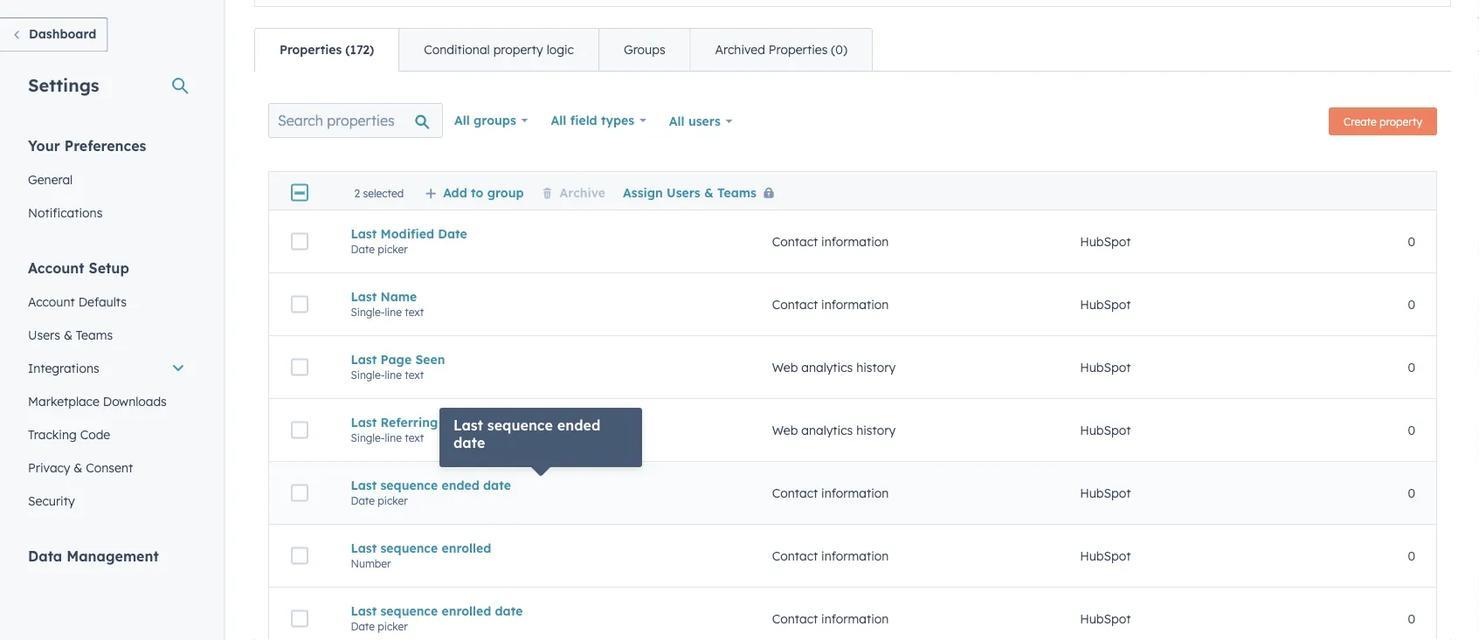 Task type: vqa. For each thing, say whether or not it's contained in the screenshot.
Created by
no



Task type: describe. For each thing, give the bounding box(es) containing it.
general link
[[17, 163, 196, 196]]

privacy & consent link
[[17, 451, 196, 484]]

assign users & teams
[[623, 185, 756, 200]]

notifications link
[[17, 196, 196, 229]]

date down 2
[[351, 243, 375, 256]]

tracking code link
[[17, 418, 196, 451]]

all for all field types
[[551, 113, 566, 128]]

contact information for last sequence enrolled
[[772, 548, 889, 564]]

management
[[67, 547, 159, 565]]

last sequence enrolled date date picker
[[351, 603, 523, 633]]

archived properties (0) link
[[690, 29, 872, 71]]

sequence for last sequence ended date date picker
[[380, 478, 438, 493]]

account defaults link
[[17, 285, 196, 318]]

account for account setup
[[28, 259, 84, 277]]

sequence for last sequence enrolled number
[[380, 541, 438, 556]]

preferences
[[64, 137, 146, 154]]

last for last sequence enrolled number
[[351, 541, 377, 556]]

properties (172) link
[[255, 29, 399, 71]]

0 for last sequence enrolled date
[[1408, 611, 1415, 627]]

assign users & teams button
[[623, 185, 781, 200]]

text for page
[[405, 368, 424, 382]]

1 properties from the left
[[280, 42, 342, 57]]

all groups button
[[443, 103, 540, 138]]

data management
[[28, 547, 159, 565]]

contact for last sequence ended date
[[772, 486, 818, 501]]

marketplace downloads
[[28, 394, 167, 409]]

setup
[[89, 259, 129, 277]]

privacy & consent
[[28, 460, 133, 475]]

sequence for last sequence enrolled date date picker
[[380, 603, 438, 619]]

last sequence ended date date picker
[[351, 478, 511, 507]]

hubspot for last sequence enrolled date
[[1080, 611, 1131, 627]]

information for last sequence enrolled
[[821, 548, 889, 564]]

users & teams
[[28, 327, 113, 342]]

defaults
[[78, 294, 127, 309]]

assign
[[623, 185, 663, 200]]

sequence for last sequence ended date
[[487, 417, 553, 434]]

archived
[[715, 42, 765, 57]]

last modified date date picker
[[351, 226, 467, 256]]

teams inside tab panel
[[717, 185, 756, 200]]

your
[[28, 137, 60, 154]]

last name single-line text
[[351, 289, 424, 319]]

2 selected
[[354, 186, 404, 199]]

to
[[471, 185, 483, 200]]

2 properties from the left
[[769, 42, 828, 57]]

users
[[688, 114, 721, 129]]

groups
[[624, 42, 665, 57]]

text inside "last name single-line text"
[[405, 306, 424, 319]]

conditional property logic
[[424, 42, 574, 57]]

last for last modified date date picker
[[351, 226, 377, 241]]

selected
[[363, 186, 404, 199]]

users inside 'link'
[[28, 327, 60, 342]]

all users button
[[658, 103, 744, 140]]

archive
[[560, 185, 605, 200]]

contact information for last sequence ended date
[[772, 486, 889, 501]]

last name button
[[351, 289, 730, 304]]

0 for last page seen
[[1408, 360, 1415, 375]]

logic
[[547, 42, 574, 57]]

hubspot for last page seen
[[1080, 360, 1131, 375]]

conditional
[[424, 42, 490, 57]]

conditional property logic link
[[399, 29, 598, 71]]

marketplace downloads link
[[17, 385, 196, 418]]

all users
[[669, 114, 721, 129]]

page
[[380, 352, 412, 367]]

last sequence enrolled button
[[351, 541, 730, 556]]

information for last sequence enrolled date
[[821, 611, 889, 627]]

account defaults
[[28, 294, 127, 309]]

history for last referring site
[[856, 423, 896, 438]]

date for last sequence ended date
[[453, 434, 485, 452]]

properties (172)
[[280, 42, 374, 57]]

hubspot for last referring site
[[1080, 423, 1131, 438]]

last page seen button
[[351, 352, 730, 367]]

data
[[28, 547, 62, 565]]

hubspot for last sequence ended date
[[1080, 486, 1131, 501]]

0 for last name
[[1408, 297, 1415, 312]]

(0)
[[831, 42, 847, 57]]

2
[[354, 186, 360, 199]]

last sequence enrolled date button
[[351, 603, 730, 619]]

analytics for last page seen
[[801, 360, 853, 375]]

0 for last sequence enrolled
[[1408, 548, 1415, 564]]

integrations
[[28, 360, 99, 376]]

archive button
[[541, 185, 605, 200]]

security link
[[17, 484, 196, 518]]

your preferences
[[28, 137, 146, 154]]

create property
[[1344, 115, 1422, 128]]

hubspot for last modified date
[[1080, 234, 1131, 249]]

& for teams
[[64, 327, 72, 342]]

seen
[[415, 352, 445, 367]]

last sequence ended date button
[[351, 478, 730, 493]]

tab list containing properties (172)
[[254, 28, 873, 72]]

marketplace
[[28, 394, 99, 409]]

group
[[487, 185, 524, 200]]

account for account defaults
[[28, 294, 75, 309]]

account setup element
[[17, 258, 196, 518]]

analytics for last referring site
[[801, 423, 853, 438]]

integrations button
[[17, 352, 196, 385]]

account setup
[[28, 259, 129, 277]]

web analytics history for seen
[[772, 360, 896, 375]]

contact information for last name
[[772, 297, 889, 312]]

contact information for last modified date
[[772, 234, 889, 249]]



Task type: locate. For each thing, give the bounding box(es) containing it.
1 vertical spatial history
[[856, 423, 896, 438]]

teams inside 'link'
[[76, 327, 113, 342]]

0 horizontal spatial &
[[64, 327, 72, 342]]

2 web from the top
[[772, 423, 798, 438]]

enrolled for last sequence enrolled
[[442, 541, 491, 556]]

1 horizontal spatial properties
[[769, 42, 828, 57]]

enrolled inside last sequence enrolled number
[[442, 541, 491, 556]]

0 horizontal spatial properties
[[280, 42, 342, 57]]

line inside "last name single-line text"
[[385, 306, 402, 319]]

2 vertical spatial date
[[495, 603, 523, 619]]

1 analytics from the top
[[801, 360, 853, 375]]

add
[[443, 185, 467, 200]]

security
[[28, 493, 75, 508]]

dashboard link
[[0, 17, 108, 52]]

all for all groups
[[454, 113, 470, 128]]

0 horizontal spatial users
[[28, 327, 60, 342]]

last up number at bottom left
[[351, 541, 377, 556]]

4 information from the top
[[821, 548, 889, 564]]

0 horizontal spatial ended
[[442, 478, 479, 493]]

date down last sequence ended date
[[483, 478, 511, 493]]

information for last sequence ended date
[[821, 486, 889, 501]]

last sequence ended date
[[453, 417, 600, 452]]

web analytics history
[[772, 360, 896, 375], [772, 423, 896, 438]]

teams down users
[[717, 185, 756, 200]]

last for last referring site single-line text
[[351, 415, 377, 430]]

2 vertical spatial single-
[[351, 431, 385, 444]]

1 horizontal spatial all
[[551, 113, 566, 128]]

1 horizontal spatial ended
[[557, 417, 600, 434]]

archived properties (0)
[[715, 42, 847, 57]]

picker down modified
[[378, 243, 408, 256]]

2 text from the top
[[405, 368, 424, 382]]

properties left (172)
[[280, 42, 342, 57]]

3 picker from the top
[[378, 620, 408, 633]]

picker inside last modified date date picker
[[378, 243, 408, 256]]

1 vertical spatial single-
[[351, 368, 385, 382]]

last inside last sequence enrolled date date picker
[[351, 603, 377, 619]]

1 vertical spatial enrolled
[[442, 603, 491, 619]]

contact for last modified date
[[772, 234, 818, 249]]

tab panel containing all groups
[[254, 71, 1451, 640]]

3 information from the top
[[821, 486, 889, 501]]

2 0 from the top
[[1408, 297, 1415, 312]]

settings
[[28, 74, 99, 96]]

& inside tab panel
[[704, 185, 714, 200]]

contact for last sequence enrolled
[[772, 548, 818, 564]]

3 contact from the top
[[772, 486, 818, 501]]

0 vertical spatial &
[[704, 185, 714, 200]]

enrolled down last sequence ended date date picker on the bottom left
[[442, 541, 491, 556]]

ended inside last sequence ended date date picker
[[442, 478, 479, 493]]

add to group
[[443, 185, 524, 200]]

sequence
[[487, 417, 553, 434], [380, 478, 438, 493], [380, 541, 438, 556], [380, 603, 438, 619]]

your preferences element
[[17, 136, 196, 229]]

property inside 'tab list'
[[493, 42, 543, 57]]

last left name
[[351, 289, 377, 304]]

0 vertical spatial date
[[453, 434, 485, 452]]

2 vertical spatial line
[[385, 431, 402, 444]]

users right assign
[[667, 185, 700, 200]]

line
[[385, 306, 402, 319], [385, 368, 402, 382], [385, 431, 402, 444]]

last right referring on the bottom left
[[453, 417, 483, 434]]

0 vertical spatial analytics
[[801, 360, 853, 375]]

single- inside "last name single-line text"
[[351, 306, 385, 319]]

last for last sequence enrolled date date picker
[[351, 603, 377, 619]]

all groups
[[454, 113, 516, 128]]

ended
[[557, 417, 600, 434], [442, 478, 479, 493]]

1 enrolled from the top
[[442, 541, 491, 556]]

account up users & teams
[[28, 294, 75, 309]]

Search search field
[[268, 103, 443, 138]]

& for consent
[[74, 460, 82, 475]]

last inside last modified date date picker
[[351, 226, 377, 241]]

users & teams link
[[17, 318, 196, 352]]

referring
[[380, 415, 438, 430]]

1 vertical spatial text
[[405, 368, 424, 382]]

information for last name
[[821, 297, 889, 312]]

sequence inside last sequence enrolled number
[[380, 541, 438, 556]]

1 contact from the top
[[772, 234, 818, 249]]

last referring site single-line text
[[351, 415, 465, 444]]

2 contact from the top
[[772, 297, 818, 312]]

0 for last sequence ended date
[[1408, 486, 1415, 501]]

picker for last sequence enrolled date
[[378, 620, 408, 633]]

teams
[[717, 185, 756, 200], [76, 327, 113, 342]]

sequence up the last sequence ended date button
[[487, 417, 553, 434]]

web for last referring site
[[772, 423, 798, 438]]

date
[[453, 434, 485, 452], [483, 478, 511, 493], [495, 603, 523, 619]]

date down add
[[438, 226, 467, 241]]

picker inside last sequence ended date date picker
[[378, 494, 408, 507]]

1 0 from the top
[[1408, 234, 1415, 249]]

ended inside last sequence ended date
[[557, 417, 600, 434]]

hubspot for last name
[[1080, 297, 1131, 312]]

tab list
[[254, 28, 873, 72]]

3 line from the top
[[385, 431, 402, 444]]

all field types
[[551, 113, 634, 128]]

2 picker from the top
[[378, 494, 408, 507]]

picker up last sequence enrolled number
[[378, 494, 408, 507]]

1 horizontal spatial &
[[74, 460, 82, 475]]

& inside users & teams 'link'
[[64, 327, 72, 342]]

text inside last page seen single-line text
[[405, 368, 424, 382]]

last for last sequence ended date date picker
[[351, 478, 377, 493]]

4 contact information from the top
[[772, 548, 889, 564]]

0 vertical spatial users
[[667, 185, 700, 200]]

single- inside last page seen single-line text
[[351, 368, 385, 382]]

modified
[[380, 226, 434, 241]]

last for last name single-line text
[[351, 289, 377, 304]]

date up number at bottom left
[[351, 494, 375, 507]]

line for referring
[[385, 431, 402, 444]]

0 vertical spatial history
[[856, 360, 896, 375]]

single- down referring on the bottom left
[[351, 431, 385, 444]]

property for conditional
[[493, 42, 543, 57]]

privacy
[[28, 460, 70, 475]]

date inside last sequence ended date
[[453, 434, 485, 452]]

1 vertical spatial property
[[1380, 115, 1422, 128]]

hubspot
[[1080, 234, 1131, 249], [1080, 297, 1131, 312], [1080, 360, 1131, 375], [1080, 423, 1131, 438], [1080, 486, 1131, 501], [1080, 548, 1131, 564], [1080, 611, 1131, 627]]

5 contact information from the top
[[772, 611, 889, 627]]

property right the create
[[1380, 115, 1422, 128]]

0 vertical spatial single-
[[351, 306, 385, 319]]

0 for last referring site
[[1408, 423, 1415, 438]]

information
[[821, 234, 889, 249], [821, 297, 889, 312], [821, 486, 889, 501], [821, 548, 889, 564], [821, 611, 889, 627]]

1 picker from the top
[[378, 243, 408, 256]]

contact information
[[772, 234, 889, 249], [772, 297, 889, 312], [772, 486, 889, 501], [772, 548, 889, 564], [772, 611, 889, 627]]

1 hubspot from the top
[[1080, 234, 1131, 249]]

date for last sequence enrolled date date picker
[[495, 603, 523, 619]]

date down "site"
[[453, 434, 485, 452]]

property left "logic"
[[493, 42, 543, 57]]

0 vertical spatial text
[[405, 306, 424, 319]]

5 information from the top
[[821, 611, 889, 627]]

2 horizontal spatial &
[[704, 185, 714, 200]]

1 contact information from the top
[[772, 234, 889, 249]]

3 single- from the top
[[351, 431, 385, 444]]

last down last referring site single-line text
[[351, 478, 377, 493]]

2 single- from the top
[[351, 368, 385, 382]]

date for last sequence ended date date picker
[[483, 478, 511, 493]]

text down name
[[405, 306, 424, 319]]

enrolled
[[442, 541, 491, 556], [442, 603, 491, 619]]

last down 2
[[351, 226, 377, 241]]

last inside last sequence ended date date picker
[[351, 478, 377, 493]]

ended up the last sequence ended date button
[[557, 417, 600, 434]]

1 horizontal spatial property
[[1380, 115, 1422, 128]]

last inside last sequence ended date
[[453, 417, 483, 434]]

all field types button
[[540, 103, 658, 138]]

create
[[1344, 115, 1377, 128]]

single- down name
[[351, 306, 385, 319]]

1 vertical spatial teams
[[76, 327, 113, 342]]

0 horizontal spatial property
[[493, 42, 543, 57]]

line down referring on the bottom left
[[385, 431, 402, 444]]

picker for last sequence ended date
[[378, 494, 408, 507]]

2 horizontal spatial all
[[669, 114, 685, 129]]

last down number at bottom left
[[351, 603, 377, 619]]

last inside last referring site single-line text
[[351, 415, 377, 430]]

last modified date button
[[351, 226, 730, 241]]

groups
[[474, 113, 516, 128]]

1 account from the top
[[28, 259, 84, 277]]

0 vertical spatial web
[[772, 360, 798, 375]]

general
[[28, 172, 73, 187]]

0 vertical spatial property
[[493, 42, 543, 57]]

0 for last modified date
[[1408, 234, 1415, 249]]

add to group button
[[425, 185, 524, 200]]

date down last sequence enrolled button
[[495, 603, 523, 619]]

all left groups
[[454, 113, 470, 128]]

last inside last sequence enrolled number
[[351, 541, 377, 556]]

sequence down last referring site single-line text
[[380, 478, 438, 493]]

6 hubspot from the top
[[1080, 548, 1131, 564]]

sequence inside last sequence enrolled date date picker
[[380, 603, 438, 619]]

date inside last sequence ended date date picker
[[351, 494, 375, 507]]

2 analytics from the top
[[801, 423, 853, 438]]

last left referring on the bottom left
[[351, 415, 377, 430]]

users up 'integrations'
[[28, 327, 60, 342]]

sequence inside last sequence ended date date picker
[[380, 478, 438, 493]]

0 vertical spatial picker
[[378, 243, 408, 256]]

site
[[442, 415, 465, 430]]

all left the field on the left of the page
[[551, 113, 566, 128]]

property inside button
[[1380, 115, 1422, 128]]

0 vertical spatial web analytics history
[[772, 360, 896, 375]]

users inside tab panel
[[667, 185, 700, 200]]

property
[[493, 42, 543, 57], [1380, 115, 1422, 128]]

all
[[454, 113, 470, 128], [551, 113, 566, 128], [669, 114, 685, 129]]

1 line from the top
[[385, 306, 402, 319]]

last for last sequence ended date
[[453, 417, 483, 434]]

2 vertical spatial &
[[74, 460, 82, 475]]

1 horizontal spatial teams
[[717, 185, 756, 200]]

last
[[351, 226, 377, 241], [351, 289, 377, 304], [351, 352, 377, 367], [351, 415, 377, 430], [453, 417, 483, 434], [351, 478, 377, 493], [351, 541, 377, 556], [351, 603, 377, 619]]

information for last modified date
[[821, 234, 889, 249]]

ended for last sequence ended date date picker
[[442, 478, 479, 493]]

last page seen single-line text
[[351, 352, 445, 382]]

date
[[438, 226, 467, 241], [351, 243, 375, 256], [351, 494, 375, 507], [351, 620, 375, 633]]

text down seen
[[405, 368, 424, 382]]

2 hubspot from the top
[[1080, 297, 1131, 312]]

1 text from the top
[[405, 306, 424, 319]]

1 vertical spatial web
[[772, 423, 798, 438]]

last left page
[[351, 352, 377, 367]]

line inside last page seen single-line text
[[385, 368, 402, 382]]

& right assign
[[704, 185, 714, 200]]

contact for last sequence enrolled date
[[772, 611, 818, 627]]

1 vertical spatial picker
[[378, 494, 408, 507]]

history
[[856, 360, 896, 375], [856, 423, 896, 438]]

1 vertical spatial account
[[28, 294, 75, 309]]

& up 'integrations'
[[64, 327, 72, 342]]

picker
[[378, 243, 408, 256], [378, 494, 408, 507], [378, 620, 408, 633]]

date inside last sequence enrolled date date picker
[[351, 620, 375, 633]]

tracking
[[28, 427, 77, 442]]

0
[[1408, 234, 1415, 249], [1408, 297, 1415, 312], [1408, 360, 1415, 375], [1408, 423, 1415, 438], [1408, 486, 1415, 501], [1408, 548, 1415, 564], [1408, 611, 1415, 627]]

history for last page seen
[[856, 360, 896, 375]]

2 information from the top
[[821, 297, 889, 312]]

properties
[[280, 42, 342, 57], [769, 42, 828, 57]]

create property button
[[1329, 107, 1437, 135]]

teams down defaults
[[76, 327, 113, 342]]

account up the account defaults
[[28, 259, 84, 277]]

sequence down last sequence enrolled number
[[380, 603, 438, 619]]

1 vertical spatial users
[[28, 327, 60, 342]]

2 account from the top
[[28, 294, 75, 309]]

5 hubspot from the top
[[1080, 486, 1131, 501]]

sequence up number at bottom left
[[380, 541, 438, 556]]

web for last page seen
[[772, 360, 798, 375]]

last for last page seen single-line text
[[351, 352, 377, 367]]

7 0 from the top
[[1408, 611, 1415, 627]]

contact for last name
[[772, 297, 818, 312]]

hubspot for last sequence enrolled
[[1080, 548, 1131, 564]]

single- for referring
[[351, 431, 385, 444]]

ended down "site"
[[442, 478, 479, 493]]

1 vertical spatial line
[[385, 368, 402, 382]]

& right privacy
[[74, 460, 82, 475]]

line down page
[[385, 368, 402, 382]]

7 hubspot from the top
[[1080, 611, 1131, 627]]

4 0 from the top
[[1408, 423, 1415, 438]]

picker down number at bottom left
[[378, 620, 408, 633]]

consent
[[86, 460, 133, 475]]

0 horizontal spatial all
[[454, 113, 470, 128]]

last sequence enrolled number
[[351, 541, 491, 570]]

2 vertical spatial text
[[405, 431, 424, 444]]

4 hubspot from the top
[[1080, 423, 1131, 438]]

tracking code
[[28, 427, 110, 442]]

properties left (0)
[[769, 42, 828, 57]]

3 hubspot from the top
[[1080, 360, 1131, 375]]

&
[[704, 185, 714, 200], [64, 327, 72, 342], [74, 460, 82, 475]]

1 vertical spatial date
[[483, 478, 511, 493]]

ended for last sequence ended date
[[557, 417, 600, 434]]

property for create
[[1380, 115, 1422, 128]]

(172)
[[345, 42, 374, 57]]

3 contact information from the top
[[772, 486, 889, 501]]

date down number at bottom left
[[351, 620, 375, 633]]

1 vertical spatial &
[[64, 327, 72, 342]]

contact information for last sequence enrolled date
[[772, 611, 889, 627]]

1 web from the top
[[772, 360, 798, 375]]

text down referring on the bottom left
[[405, 431, 424, 444]]

enrolled inside last sequence enrolled date date picker
[[442, 603, 491, 619]]

1 vertical spatial ended
[[442, 478, 479, 493]]

text for referring
[[405, 431, 424, 444]]

name
[[380, 289, 417, 304]]

1 vertical spatial analytics
[[801, 423, 853, 438]]

dashboard
[[29, 26, 96, 41]]

0 vertical spatial ended
[[557, 417, 600, 434]]

enrolled for last sequence enrolled date
[[442, 603, 491, 619]]

text inside last referring site single-line text
[[405, 431, 424, 444]]

types
[[601, 113, 634, 128]]

field
[[570, 113, 597, 128]]

picker inside last sequence enrolled date date picker
[[378, 620, 408, 633]]

line for page
[[385, 368, 402, 382]]

0 horizontal spatial teams
[[76, 327, 113, 342]]

1 information from the top
[[821, 234, 889, 249]]

date inside last sequence ended date date picker
[[483, 478, 511, 493]]

0 vertical spatial line
[[385, 306, 402, 319]]

code
[[80, 427, 110, 442]]

0 vertical spatial teams
[[717, 185, 756, 200]]

line inside last referring site single-line text
[[385, 431, 402, 444]]

1 history from the top
[[856, 360, 896, 375]]

last inside "last name single-line text"
[[351, 289, 377, 304]]

& inside privacy & consent link
[[74, 460, 82, 475]]

text
[[405, 306, 424, 319], [405, 368, 424, 382], [405, 431, 424, 444]]

single- inside last referring site single-line text
[[351, 431, 385, 444]]

0 vertical spatial enrolled
[[442, 541, 491, 556]]

single- for page
[[351, 368, 385, 382]]

sequence inside last sequence ended date
[[487, 417, 553, 434]]

4 contact from the top
[[772, 548, 818, 564]]

1 single- from the top
[[351, 306, 385, 319]]

tab panel
[[254, 71, 1451, 640]]

1 vertical spatial web analytics history
[[772, 423, 896, 438]]

date inside last sequence enrolled date date picker
[[495, 603, 523, 619]]

5 contact from the top
[[772, 611, 818, 627]]

1 horizontal spatial users
[[667, 185, 700, 200]]

notifications
[[28, 205, 103, 220]]

6 0 from the top
[[1408, 548, 1415, 564]]

all left users
[[669, 114, 685, 129]]

downloads
[[103, 394, 167, 409]]

0 vertical spatial account
[[28, 259, 84, 277]]

2 vertical spatial picker
[[378, 620, 408, 633]]

3 0 from the top
[[1408, 360, 1415, 375]]

last referring site button
[[351, 415, 730, 430]]

enrolled down last sequence enrolled number
[[442, 603, 491, 619]]

2 web analytics history from the top
[[772, 423, 896, 438]]

2 line from the top
[[385, 368, 402, 382]]

number
[[351, 557, 391, 570]]

2 contact information from the top
[[772, 297, 889, 312]]

3 text from the top
[[405, 431, 424, 444]]

single- down page
[[351, 368, 385, 382]]

groups link
[[598, 29, 690, 71]]

1 web analytics history from the top
[[772, 360, 896, 375]]

all for all users
[[669, 114, 685, 129]]

5 0 from the top
[[1408, 486, 1415, 501]]

web analytics history for site
[[772, 423, 896, 438]]

line down name
[[385, 306, 402, 319]]

2 enrolled from the top
[[442, 603, 491, 619]]

2 history from the top
[[856, 423, 896, 438]]

last inside last page seen single-line text
[[351, 352, 377, 367]]



